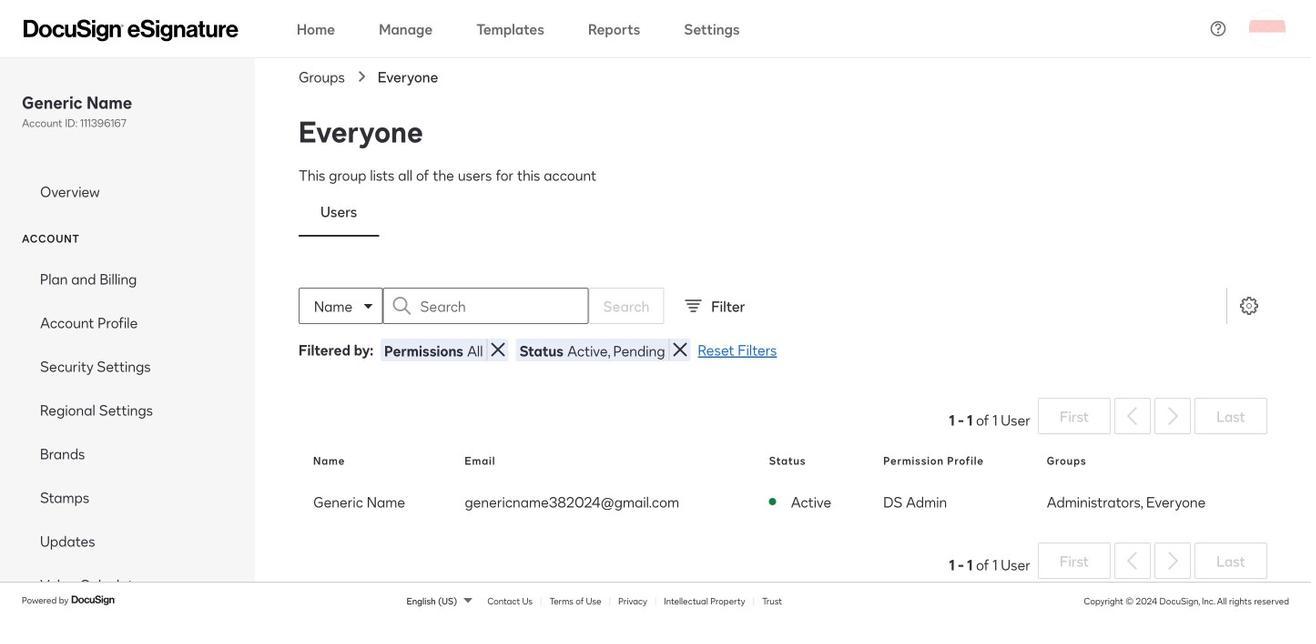Task type: vqa. For each thing, say whether or not it's contained in the screenshot.
DocuSign Admin image at the left top of the page
yes



Task type: locate. For each thing, give the bounding box(es) containing it.
Search text field
[[420, 289, 588, 323]]

docusign image
[[71, 593, 117, 608]]

docusign admin image
[[24, 20, 239, 41]]

account element
[[0, 257, 255, 607]]

your uploaded profile image image
[[1249, 10, 1286, 47]]



